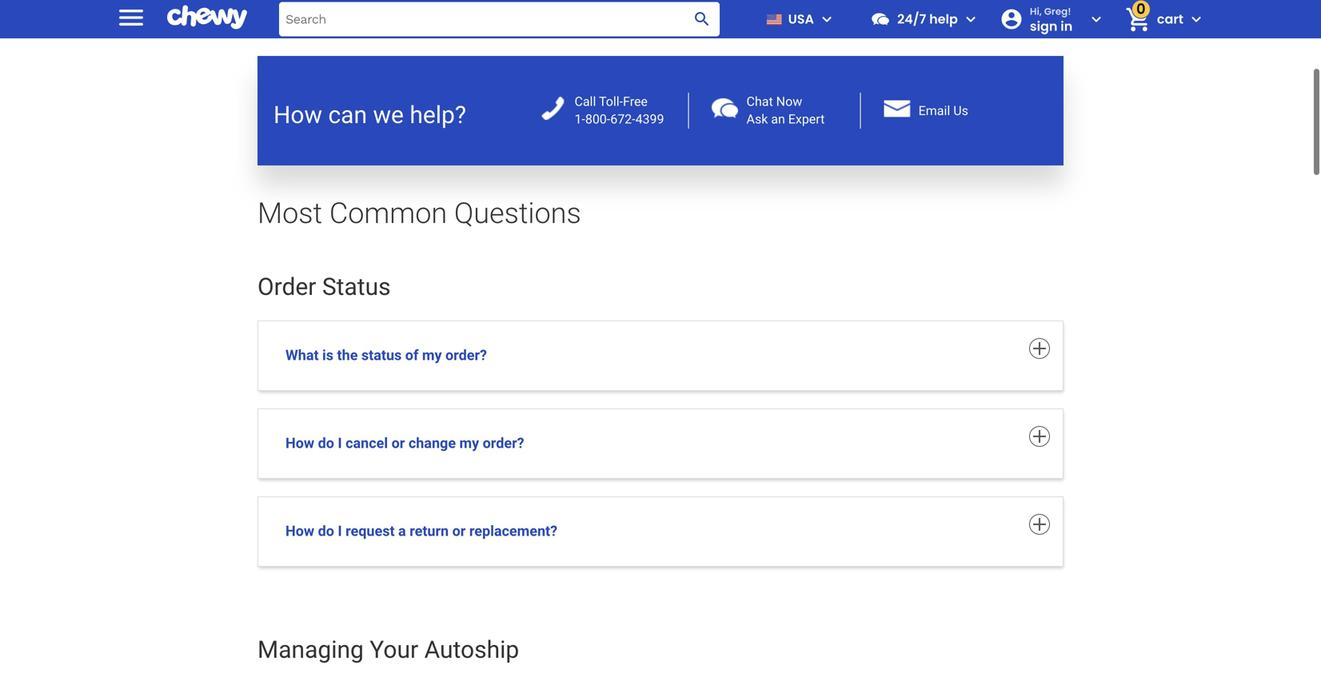 Task type: locate. For each thing, give the bounding box(es) containing it.
1 horizontal spatial menu image
[[817, 10, 837, 29]]

replacement?
[[469, 523, 558, 540]]

what
[[286, 347, 319, 364]]

expert
[[788, 112, 825, 127]]

call
[[575, 94, 596, 109]]

sign
[[1030, 17, 1058, 35]]

how for how do i cancel or change my order?
[[286, 435, 314, 452]]

0 vertical spatial order?
[[446, 347, 487, 364]]

or
[[392, 435, 405, 452], [452, 523, 466, 540]]

1 vertical spatial how
[[286, 435, 314, 452]]

how left cancel
[[286, 435, 314, 452]]

1 i from the top
[[338, 435, 342, 452]]

order? right of
[[446, 347, 487, 364]]

is
[[322, 347, 334, 364]]

usa button
[[760, 0, 837, 38]]

request
[[346, 523, 395, 540]]

hi, greg! sign in
[[1030, 5, 1073, 35]]

do left cancel
[[318, 435, 334, 452]]

0 horizontal spatial or
[[392, 435, 405, 452]]

do left request in the left of the page
[[318, 523, 334, 540]]

cart menu image
[[1187, 10, 1206, 29]]

how do i request a return or replacement?
[[286, 523, 558, 540]]

1 do from the top
[[318, 435, 334, 452]]

hi,
[[1030, 5, 1042, 18]]

us
[[954, 103, 968, 118]]

24/7
[[897, 10, 926, 28]]

800-
[[585, 112, 610, 127]]

0 vertical spatial or
[[392, 435, 405, 452]]

menu image
[[115, 1, 147, 33], [817, 10, 837, 29]]

or right cancel
[[392, 435, 405, 452]]

menu image right usa on the top right of page
[[817, 10, 837, 29]]

i left cancel
[[338, 435, 342, 452]]

order?
[[446, 347, 487, 364], [483, 435, 524, 452]]

i
[[338, 435, 342, 452], [338, 523, 342, 540]]

0 horizontal spatial my
[[422, 347, 442, 364]]

help
[[929, 10, 958, 28]]

how
[[274, 101, 322, 129], [286, 435, 314, 452], [286, 523, 314, 540]]

1 horizontal spatial or
[[452, 523, 466, 540]]

how left can
[[274, 101, 322, 129]]

email us image
[[884, 100, 910, 117]]

how do i cancel or change my order?
[[286, 435, 524, 452]]

my right change
[[460, 435, 479, 452]]

my
[[422, 347, 442, 364], [460, 435, 479, 452]]

0 vertical spatial i
[[338, 435, 342, 452]]

0 vertical spatial my
[[422, 347, 442, 364]]

cancel
[[346, 435, 388, 452]]

common
[[329, 196, 447, 230]]

1 horizontal spatial my
[[460, 435, 479, 452]]

1 vertical spatial my
[[460, 435, 479, 452]]

1 vertical spatial or
[[452, 523, 466, 540]]

chat
[[747, 94, 773, 109]]

1 vertical spatial do
[[318, 523, 334, 540]]

email us link
[[919, 102, 1048, 120]]

2 vertical spatial how
[[286, 523, 314, 540]]

submit search image
[[693, 10, 712, 29]]

email
[[919, 103, 950, 118]]

menu image left chewy home image
[[115, 1, 147, 33]]

call toll-free 1-800-672-4399
[[575, 94, 664, 127]]

do
[[318, 435, 334, 452], [318, 523, 334, 540]]

0 vertical spatial do
[[318, 435, 334, 452]]

cart link
[[1119, 0, 1184, 38]]

order? right change
[[483, 435, 524, 452]]

i for cancel
[[338, 435, 342, 452]]

i left request in the left of the page
[[338, 523, 342, 540]]

now
[[776, 94, 802, 109]]

toll-
[[599, 94, 623, 109]]

status
[[322, 273, 391, 301]]

or right return
[[452, 523, 466, 540]]

my right of
[[422, 347, 442, 364]]

1 vertical spatial i
[[338, 523, 342, 540]]

2 do from the top
[[318, 523, 334, 540]]

most common questions
[[258, 196, 581, 230]]

24/7 help
[[897, 10, 958, 28]]

a
[[398, 523, 406, 540]]

what is the status of my order?
[[286, 347, 487, 364]]

of
[[405, 347, 419, 364]]

an
[[771, 112, 785, 127]]

your
[[370, 636, 418, 664]]

account menu image
[[1087, 10, 1106, 29]]

we
[[373, 101, 404, 129]]

managing your autoship
[[258, 636, 519, 664]]

0 vertical spatial how
[[274, 101, 322, 129]]

1-
[[575, 112, 585, 127]]

how left request in the left of the page
[[286, 523, 314, 540]]

help?
[[410, 101, 466, 129]]

cart
[[1157, 10, 1184, 28]]

2 i from the top
[[338, 523, 342, 540]]



Task type: vqa. For each thing, say whether or not it's contained in the screenshot.
the Deal corresponding to HuggleHounds HuggleFleece Ball Cat Toys, 3-pack IMAGE
no



Task type: describe. For each thing, give the bounding box(es) containing it.
order status
[[258, 273, 391, 301]]

free
[[623, 94, 648, 109]]

0 horizontal spatial menu image
[[115, 1, 147, 33]]

autoship
[[424, 636, 519, 664]]

do for request
[[318, 523, 334, 540]]

the
[[337, 347, 358, 364]]

Search text field
[[279, 2, 720, 36]]

menu image inside "usa" popup button
[[817, 10, 837, 29]]

order
[[258, 273, 316, 301]]

24/7 help link
[[864, 0, 958, 38]]

questions
[[454, 196, 581, 230]]

most
[[258, 196, 322, 230]]

4399
[[636, 112, 664, 127]]

672-
[[610, 112, 636, 127]]

managing
[[258, 636, 364, 664]]

status
[[361, 347, 402, 364]]

call toll-free image
[[542, 97, 564, 120]]

items image
[[1124, 5, 1152, 33]]

1 vertical spatial order?
[[483, 435, 524, 452]]

chewy home image
[[167, 0, 247, 35]]

Product search field
[[279, 2, 720, 36]]

email us
[[919, 103, 968, 118]]

ask
[[747, 112, 768, 127]]

how can we help?
[[274, 101, 466, 129]]

chewy support image
[[870, 9, 891, 30]]

i for request
[[338, 523, 342, 540]]

greg!
[[1044, 5, 1071, 18]]

return
[[410, 523, 449, 540]]

chat now ask an expert
[[747, 94, 825, 127]]

chat now image
[[712, 98, 738, 118]]

how for how can we help?
[[274, 101, 322, 129]]

change
[[409, 435, 456, 452]]

usa
[[788, 10, 814, 28]]

do for cancel
[[318, 435, 334, 452]]

help menu image
[[961, 10, 980, 29]]

how for how do i request a return or replacement?
[[286, 523, 314, 540]]

in
[[1061, 17, 1073, 35]]

can
[[328, 101, 367, 129]]



